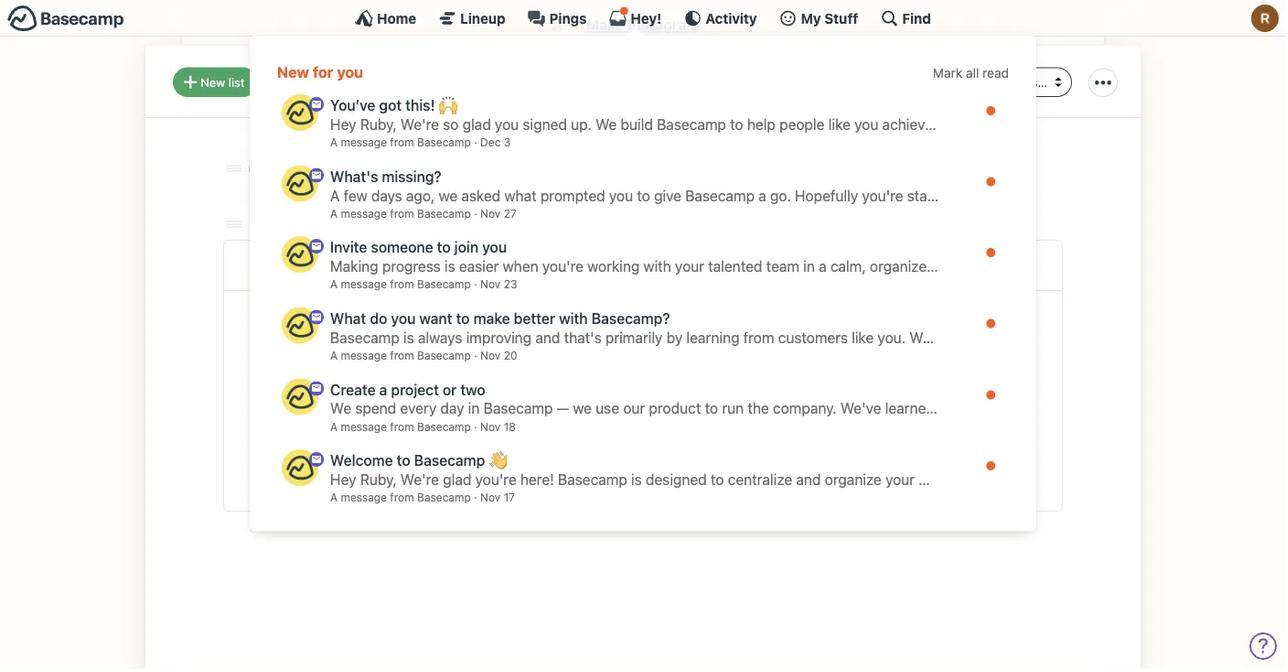 Task type: locate. For each thing, give the bounding box(es) containing it.
0 vertical spatial onboarding image
[[309, 97, 324, 112]]

2 basecamp image from the top
[[282, 307, 319, 344]]

name
[[280, 217, 322, 234]]

a up what
[[330, 278, 338, 291]]

our
[[275, 160, 305, 180]]

message down due
[[341, 420, 387, 433]]

1 basecamp image from the top
[[282, 236, 319, 273]]

onboarding image down new for you
[[309, 97, 324, 112]]

basecamp image up when
[[282, 307, 319, 344]]

1 vertical spatial on
[[383, 391, 400, 408]]

onboarding image down name
[[309, 239, 324, 254]]

1 from from the top
[[390, 136, 414, 149]]

nov 17 element
[[481, 491, 515, 504]]

lineup
[[461, 10, 506, 26]]

nov for you
[[481, 278, 501, 291]]

from up welcome to basecamp 👋
[[390, 420, 414, 433]]

basecamp for this!
[[417, 136, 471, 149]]

basecamp image
[[282, 94, 319, 131], [282, 165, 319, 202], [282, 378, 319, 415]]

deadlines
[[308, 186, 371, 204]]

nov for to
[[481, 349, 501, 362]]

for
[[313, 63, 334, 81], [375, 186, 393, 204]]

2 onboarding image from the top
[[309, 381, 324, 396]]

a up "weekly"
[[330, 136, 338, 149]]

4 onboarding image from the top
[[309, 452, 324, 467]]

0 horizontal spatial for
[[313, 63, 334, 81]]

to right want
[[456, 310, 470, 327]]

1 vertical spatial list
[[515, 186, 534, 204]]

1 onboarding image from the top
[[309, 97, 324, 112]]

basecamp
[[417, 136, 471, 149], [417, 207, 471, 220], [417, 278, 471, 291], [417, 349, 471, 362], [417, 420, 471, 433], [414, 452, 486, 469], [417, 491, 471, 504]]

1 vertical spatial basecamp image
[[282, 307, 319, 344]]

to
[[437, 239, 451, 256], [456, 310, 470, 327], [386, 312, 400, 329], [397, 452, 411, 469]]

invite
[[330, 239, 367, 256]]

tasks up a message from basecamp nov 27
[[423, 186, 458, 204]]

a for what's missing?
[[330, 207, 338, 220]]

3 a from the top
[[330, 278, 338, 291]]

3
[[504, 136, 511, 149]]

nov left 23 on the top of the page
[[481, 278, 501, 291]]

basecamp for project
[[417, 420, 471, 433]]

a down welcome
[[330, 491, 338, 504]]

activity
[[706, 10, 758, 26]]

4 a from the top
[[330, 349, 338, 362]]

project
[[391, 381, 439, 398]]

switch accounts image
[[7, 5, 124, 33]]

message for what's
[[341, 207, 387, 220]]

0 vertical spatial basecamp image
[[282, 94, 319, 131]]

nov 18 element
[[481, 420, 516, 433]]

you for do
[[391, 310, 416, 327]]

👋
[[489, 452, 504, 469]]

a message from basecamp nov 17
[[330, 491, 515, 504]]

from for basecamp
[[390, 491, 414, 504]]

new list
[[201, 75, 245, 89]]

view
[[996, 75, 1023, 89]]

basecamp image
[[282, 236, 319, 273], [282, 307, 319, 344], [282, 449, 319, 486]]

list inside 'link'
[[229, 75, 245, 89]]

5 message from the top
[[341, 420, 387, 433]]

you up you've
[[337, 63, 363, 81]]

assigned to
[[321, 312, 400, 329]]

two
[[461, 381, 486, 398]]

basecamp down welcome to basecamp 👋
[[417, 491, 471, 504]]

new inside main element
[[277, 63, 309, 81]]

welcome
[[330, 452, 393, 469]]

2 vertical spatial you
[[391, 310, 416, 327]]

• assign deadlines for the tasks on your list • prioritize your tasks effecti... link
[[249, 186, 737, 204]]

0 vertical spatial list
[[229, 75, 245, 89]]

as…
[[1026, 75, 1048, 89]]

4 from from the top
[[390, 349, 414, 362]]

6 message from the top
[[341, 491, 387, 504]]

basecamp up "or"
[[417, 349, 471, 362]]

None submit
[[250, 468, 355, 498]]

17
[[504, 491, 515, 504]]

list
[[229, 75, 245, 89], [515, 186, 534, 204]]

1 horizontal spatial for
[[375, 186, 393, 204]]

home link
[[355, 9, 417, 27]]

0 horizontal spatial new
[[201, 75, 225, 89]]

home
[[377, 10, 417, 26]]

effecti...
[[683, 186, 737, 204]]

onboarding image
[[309, 168, 324, 183], [309, 239, 324, 254], [309, 310, 324, 325], [309, 452, 324, 467]]

basecamp image for what do you want to make better with basecamp?
[[282, 307, 319, 344]]

2 horizontal spatial you
[[483, 239, 507, 256]]

0 horizontal spatial •
[[249, 186, 256, 204]]

create
[[330, 381, 376, 398]]

basecamp for to
[[417, 278, 471, 291]]

on right due
[[383, 391, 400, 408]]

cancel button
[[359, 468, 423, 498]]

a for invite someone to join you
[[330, 278, 338, 291]]

on up a message from basecamp nov 27
[[461, 186, 478, 204]]

basecamp down "or"
[[417, 420, 471, 433]]

message down the cancel
[[341, 491, 387, 504]]

nov left 17
[[481, 491, 501, 504]]

got
[[379, 96, 402, 114]]

do
[[370, 310, 388, 327]]

you
[[337, 63, 363, 81], [483, 239, 507, 256], [391, 310, 416, 327]]

better
[[514, 310, 556, 327]]

•
[[249, 186, 256, 204], [538, 186, 545, 204]]

0 horizontal spatial list
[[229, 75, 245, 89]]

from for to
[[390, 278, 414, 291]]

message for what
[[341, 349, 387, 362]]

onboarding image for what do you want to make better with basecamp?
[[309, 310, 324, 325]]

1 your from the left
[[482, 186, 511, 204]]

lineup link
[[439, 9, 506, 27]]

to up the cancel
[[397, 452, 411, 469]]

6 from from the top
[[390, 491, 414, 504]]

a down create
[[330, 420, 338, 433]]

4 nov from the top
[[481, 420, 501, 433]]

• left 'assign'
[[249, 186, 256, 204]]

4 message from the top
[[341, 349, 387, 362]]

basecamp image down name
[[282, 236, 319, 273]]

from down the at the top left
[[390, 207, 414, 220]]

mark all read
[[934, 65, 1010, 81]]

from down the someone
[[390, 278, 414, 291]]

tasks left the effecti...
[[644, 186, 679, 204]]

5 from from the top
[[390, 420, 414, 433]]

2 onboarding image from the top
[[309, 239, 324, 254]]

our weekly tasks link
[[275, 160, 419, 180]]

1 vertical spatial onboarding image
[[309, 381, 324, 396]]

basecamp image up 0/1 completed in the top of the page
[[282, 94, 319, 131]]

onboarding image
[[309, 97, 324, 112], [309, 381, 324, 396]]

2 vertical spatial basecamp image
[[282, 378, 319, 415]]

for down what's missing?
[[375, 186, 393, 204]]

2 message from the top
[[341, 207, 387, 220]]

onboarding image down when
[[309, 381, 324, 396]]

tasks
[[423, 186, 458, 204], [644, 186, 679, 204]]

onboarding image left welcome
[[309, 452, 324, 467]]

find
[[903, 10, 932, 26]]

list up the 27
[[515, 186, 534, 204]]

my stuff button
[[779, 9, 859, 27]]

3 nov from the top
[[481, 349, 501, 362]]

1 horizontal spatial your
[[611, 186, 640, 204]]

0 horizontal spatial tasks
[[423, 186, 458, 204]]

a right when
[[330, 349, 338, 362]]

3 from from the top
[[390, 278, 414, 291]]

nov down '• assign deadlines for the tasks on your list • prioritize your tasks effecti...' link
[[481, 207, 501, 220]]

your
[[482, 186, 511, 204], [611, 186, 640, 204]]

basecamp image down when
[[282, 378, 319, 415]]

message for create
[[341, 420, 387, 433]]

onboarding image left what
[[309, 310, 324, 325]]

1 message from the top
[[341, 136, 387, 149]]

message up 'our weekly tasks'
[[341, 136, 387, 149]]

from up create a project or two at the bottom left of the page
[[390, 349, 414, 362]]

on
[[461, 186, 478, 204], [383, 391, 400, 408]]

3 onboarding image from the top
[[309, 310, 324, 325]]

onboarding image for invite someone to join you
[[309, 239, 324, 254]]

1 horizontal spatial tasks
[[644, 186, 679, 204]]

1 a from the top
[[330, 136, 338, 149]]

0 horizontal spatial on
[[383, 391, 400, 408]]

27
[[504, 207, 517, 220]]

new inside 'link'
[[201, 75, 225, 89]]

1 vertical spatial for
[[375, 186, 393, 204]]

for inside main element
[[313, 63, 334, 81]]

2 basecamp image from the top
[[282, 165, 319, 202]]

basecamp image left welcome
[[282, 449, 319, 486]]

0 vertical spatial you
[[337, 63, 363, 81]]

0 vertical spatial for
[[313, 63, 334, 81]]

5 a from the top
[[330, 420, 338, 433]]

2 tasks from the left
[[644, 186, 679, 204]]

onboarding image for what's missing?
[[309, 168, 324, 183]]

nov left 20
[[481, 349, 501, 362]]

make
[[587, 16, 625, 34]]

a
[[330, 136, 338, 149], [330, 207, 338, 220], [330, 278, 338, 291], [330, 349, 338, 362], [330, 420, 338, 433], [330, 491, 338, 504]]

join
[[455, 239, 479, 256]]

orlando g.
[[366, 219, 430, 234]]

1 basecamp image from the top
[[282, 94, 319, 131]]

new for you
[[277, 63, 363, 81]]

basecamp down 🙌
[[417, 136, 471, 149]]

message down deadlines
[[341, 207, 387, 220]]

1 horizontal spatial •
[[538, 186, 545, 204]]

nov 23 element
[[481, 278, 518, 291]]

you right 'do'
[[391, 310, 416, 327]]

2 a from the top
[[330, 207, 338, 220]]

from
[[390, 136, 414, 149], [390, 207, 414, 220], [390, 278, 414, 291], [390, 349, 414, 362], [390, 420, 414, 433], [390, 491, 414, 504]]

a down deadlines
[[330, 207, 338, 220]]

a message from basecamp dec 3
[[330, 136, 511, 149]]

all
[[967, 65, 980, 81]]

message up assigned to
[[341, 278, 387, 291]]

0 horizontal spatial you
[[337, 63, 363, 81]]

when done, notify
[[278, 351, 400, 369]]

mark
[[934, 65, 963, 81]]

0 horizontal spatial your
[[482, 186, 511, 204]]

2 nov from the top
[[481, 278, 501, 291]]

from up tasks
[[390, 136, 414, 149]]

find button
[[881, 9, 932, 27]]

basecamp image for what's missing?
[[282, 165, 319, 202]]

onboarding image for welcome to basecamp 👋
[[309, 452, 324, 467]]

your right "prioritize"
[[611, 186, 640, 204]]

2 vertical spatial basecamp image
[[282, 449, 319, 486]]

list left new for you
[[229, 75, 245, 89]]

nov left the 18
[[481, 420, 501, 433]]

3 basecamp image from the top
[[282, 449, 319, 486]]

3 message from the top
[[341, 278, 387, 291]]

message
[[341, 136, 387, 149], [341, 207, 387, 220], [341, 278, 387, 291], [341, 349, 387, 362], [341, 420, 387, 433], [341, 491, 387, 504]]

your up the nov 27 element
[[482, 186, 511, 204]]

1 vertical spatial basecamp image
[[282, 165, 319, 202]]

3 basecamp image from the top
[[282, 378, 319, 415]]

6 a from the top
[[330, 491, 338, 504]]

for up you've
[[313, 63, 334, 81]]

our weekly tasks
[[275, 160, 419, 180]]

• left "prioritize"
[[538, 186, 545, 204]]

20
[[504, 349, 518, 362]]

1 onboarding image from the top
[[309, 168, 324, 183]]

message down assigned to
[[341, 349, 387, 362]]

basecamp up want
[[417, 278, 471, 291]]

1 horizontal spatial on
[[461, 186, 478, 204]]

onboarding image down 'completed' on the left top
[[309, 168, 324, 183]]

1 horizontal spatial new
[[277, 63, 309, 81]]

basecamp image down 0/1 completed in the top of the page
[[282, 165, 319, 202]]

0 vertical spatial basecamp image
[[282, 236, 319, 273]]

done,
[[321, 351, 358, 369]]

from down the cancel
[[390, 491, 414, 504]]

1 horizontal spatial you
[[391, 310, 416, 327]]

the
[[397, 186, 419, 204]]

you right the join
[[483, 239, 507, 256]]



Task type: vqa. For each thing, say whether or not it's contained in the screenshot.
1st tasks from right
yes



Task type: describe. For each thing, give the bounding box(es) containing it.
Notes text field
[[409, 428, 1037, 450]]

what's
[[330, 167, 378, 185]]

my
[[801, 10, 822, 26]]

notes
[[360, 430, 400, 448]]

nov for two
[[481, 420, 501, 433]]

view as… button
[[983, 68, 1073, 97]]

from for project
[[390, 420, 414, 433]]

nov 20 element
[[481, 349, 518, 362]]

what
[[330, 310, 366, 327]]

1 tasks from the left
[[423, 186, 458, 204]]

mark all read button
[[934, 64, 1010, 83]]

completed
[[294, 145, 348, 158]]

basecamp image for welcome to basecamp 👋
[[282, 449, 319, 486]]

When done, notify text field
[[409, 348, 1037, 372]]

pings button
[[528, 9, 587, 27]]

or
[[443, 381, 457, 398]]

a for welcome to basecamp 👋
[[330, 491, 338, 504]]

2 • from the left
[[538, 186, 545, 204]]

hey! button
[[609, 6, 662, 27]]

stuff
[[825, 10, 859, 26]]

0 vertical spatial on
[[461, 186, 478, 204]]

my stuff
[[801, 10, 859, 26]]

from for this!
[[390, 136, 414, 149]]

a for create a project or two
[[330, 420, 338, 433]]

a for you've got this! 🙌
[[330, 136, 338, 149]]

missing?
[[382, 167, 442, 185]]

2 your from the left
[[611, 186, 640, 204]]

message for welcome
[[341, 491, 387, 504]]

weekly
[[309, 160, 368, 180]]

basecamp for basecamp
[[417, 491, 471, 504]]

🙌
[[439, 96, 454, 114]]

hey!
[[631, 10, 662, 26]]

basecamp for you
[[417, 349, 471, 362]]

onboarding image for create a project or two
[[309, 381, 324, 396]]

what's missing?
[[330, 167, 442, 185]]

basecamp image for invite someone to join you
[[282, 236, 319, 273]]

1 • from the left
[[249, 186, 256, 204]]

new for new for you
[[277, 63, 309, 81]]

a message from basecamp nov 20
[[330, 349, 518, 362]]

what do you want to make better with basecamp?
[[330, 310, 670, 327]]

message for invite
[[341, 278, 387, 291]]

basecamp?
[[592, 310, 670, 327]]

prioritize
[[548, 186, 607, 204]]

message for you've
[[341, 136, 387, 149]]

basecamp image for create a project or two
[[282, 378, 319, 415]]

assign
[[259, 186, 304, 204]]

make instagram link
[[587, 16, 700, 34]]

cancel
[[372, 476, 410, 489]]

2 from from the top
[[390, 207, 414, 220]]

from for you
[[390, 349, 414, 362]]

read
[[983, 65, 1010, 81]]

a message from basecamp nov 18
[[330, 420, 516, 433]]

pings
[[550, 10, 587, 26]]

23
[[504, 278, 518, 291]]

0/1 completed link
[[276, 145, 348, 158]]

orlando
[[366, 219, 413, 234]]

make
[[474, 310, 510, 327]]

a
[[380, 381, 388, 398]]

18
[[504, 420, 516, 433]]

5 nov from the top
[[481, 491, 501, 504]]

with
[[559, 310, 588, 327]]

new for new list
[[201, 75, 225, 89]]

1 vertical spatial you
[[483, 239, 507, 256]]

0/1 completed
[[276, 145, 348, 158]]

orlando g. link
[[366, 219, 430, 234]]

basecamp down a message from basecamp nov 18
[[414, 452, 486, 469]]

1 nov from the top
[[481, 207, 501, 220]]

Due on text field
[[409, 388, 1037, 410]]

a message from basecamp nov 27
[[330, 207, 517, 220]]

nov 27 element
[[481, 207, 517, 220]]

welcome to basecamp 👋
[[330, 452, 504, 469]]

due
[[352, 391, 379, 408]]

a message from basecamp nov 23
[[330, 278, 518, 291]]

basecamp down the at the top left
[[417, 207, 471, 220]]

dec 3 element
[[481, 136, 511, 149]]

onboarding image for you've got this! 🙌
[[309, 97, 324, 112]]

this!
[[406, 96, 435, 114]]

basecamp image for you've got this! 🙌
[[282, 94, 319, 131]]

when
[[278, 351, 317, 369]]

to right 'assigned'
[[386, 312, 400, 329]]

To-do name text field
[[280, 252, 1050, 274]]

someone
[[371, 239, 434, 256]]

ruby image
[[1252, 5, 1280, 32]]

0/1
[[276, 145, 291, 158]]

main element
[[0, 0, 1287, 531]]

you for for
[[337, 63, 363, 81]]

dec
[[481, 136, 501, 149]]

g.
[[417, 219, 430, 234]]

Assigned to text field
[[409, 308, 1037, 332]]

• assign deadlines for the tasks on your list • prioritize your tasks effecti...
[[249, 186, 737, 204]]

1 horizontal spatial list
[[515, 186, 534, 204]]

to left the join
[[437, 239, 451, 256]]

instagram
[[628, 16, 700, 34]]

name link
[[280, 217, 322, 234]]

invite someone to join you
[[330, 239, 507, 256]]

want
[[420, 310, 453, 327]]

you've
[[330, 96, 376, 114]]

view as…
[[996, 75, 1048, 89]]

notify
[[362, 351, 400, 369]]

a for what do you want to make better with basecamp?
[[330, 349, 338, 362]]

make instagram
[[587, 16, 700, 34]]

assigned
[[321, 312, 383, 329]]

due on
[[352, 391, 400, 408]]

activity link
[[684, 9, 758, 27]]

new list link
[[173, 68, 258, 97]]

tasks
[[372, 160, 419, 180]]

create a project or two
[[330, 381, 486, 398]]



